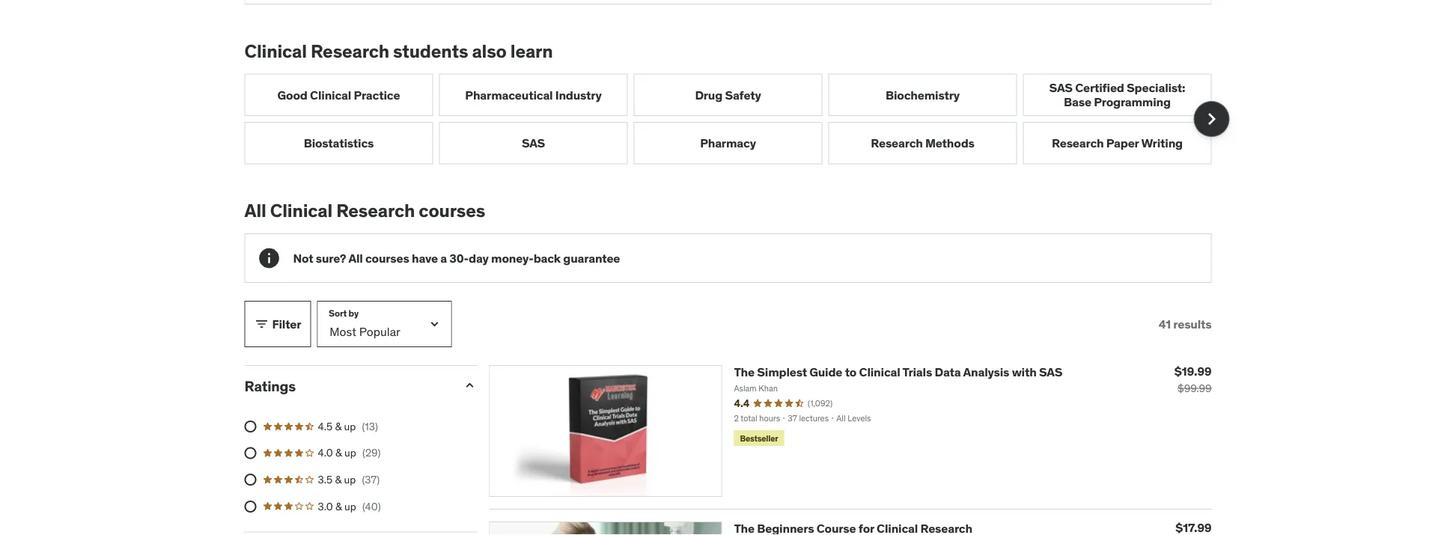 Task type: vqa. For each thing, say whether or not it's contained in the screenshot.
"This" for This course includes:
no



Task type: locate. For each thing, give the bounding box(es) containing it.
clinical right good
[[310, 87, 351, 102]]

also
[[472, 40, 507, 62]]

3.5
[[318, 473, 333, 487]]

& for 4.0
[[335, 446, 342, 460]]

sas
[[1050, 80, 1073, 95], [522, 135, 545, 151], [1039, 365, 1063, 380]]

pharmacy link
[[634, 122, 823, 164]]

all
[[244, 200, 266, 222], [348, 251, 363, 266]]

41 results status
[[1159, 316, 1212, 332]]

sas for sas certified specialist: base programming
[[1050, 80, 1073, 95]]

good clinical practice
[[278, 87, 400, 102]]

money-
[[491, 251, 534, 266]]

sas right with
[[1039, 365, 1063, 380]]

research up good clinical practice
[[311, 40, 389, 62]]

pharmacy
[[700, 135, 756, 151]]

up for 3.0 & up
[[344, 500, 356, 513]]

the simplest guide to clinical trials data analysis with sas link
[[734, 365, 1063, 380]]

up left the (13)
[[344, 420, 356, 433]]

small image
[[462, 378, 477, 393]]

filter
[[272, 316, 301, 332]]

up left '(40)'
[[344, 500, 356, 513]]

results
[[1174, 316, 1212, 332]]

trials
[[903, 365, 932, 380]]

day
[[469, 251, 489, 266]]

courses up not sure? all courses have a 30-day money-back guarantee on the top of the page
[[419, 200, 485, 222]]

the simplest guide to clinical trials data analysis with sas
[[734, 365, 1063, 380]]

& for 3.5
[[335, 473, 342, 487]]

biochemistry
[[886, 87, 960, 102]]

sas left certified
[[1050, 80, 1073, 95]]

drug safety
[[695, 87, 761, 102]]

courses
[[419, 200, 485, 222], [365, 251, 409, 266]]

4.0
[[318, 446, 333, 460]]

small image
[[254, 317, 269, 332]]

research methods link
[[829, 122, 1017, 164]]

research methods
[[871, 135, 975, 151]]

next image
[[1200, 107, 1224, 131]]

have
[[412, 251, 438, 266]]

&
[[335, 420, 342, 433], [335, 446, 342, 460], [335, 473, 342, 487], [335, 500, 342, 513]]

research down base
[[1052, 135, 1104, 151]]

industry
[[555, 87, 602, 102]]

up left (29)
[[344, 446, 356, 460]]

all clinical research courses
[[244, 200, 485, 222]]

& right 4.0
[[335, 446, 342, 460]]

guarantee
[[563, 251, 620, 266]]

sas inside sas certified specialist: base programming
[[1050, 80, 1073, 95]]

1 vertical spatial all
[[348, 251, 363, 266]]

methods
[[926, 135, 975, 151]]

(37)
[[362, 473, 380, 487]]

up left the (37)
[[344, 473, 356, 487]]

(13)
[[362, 420, 378, 433]]

research up sure?
[[336, 200, 415, 222]]

certified
[[1075, 80, 1125, 95]]

courses for all
[[365, 251, 409, 266]]

base
[[1064, 94, 1092, 110]]

data
[[935, 365, 961, 380]]

clinical research students also learn
[[244, 40, 553, 62]]

courses left have
[[365, 251, 409, 266]]

clinical up good
[[244, 40, 307, 62]]

not
[[293, 251, 313, 266]]

& right 4.5 on the bottom left
[[335, 420, 342, 433]]

good clinical practice link
[[244, 74, 433, 116]]

3.0
[[318, 500, 333, 513]]

& right 3.0
[[335, 500, 342, 513]]

practice
[[354, 87, 400, 102]]

1 vertical spatial courses
[[365, 251, 409, 266]]

0 horizontal spatial all
[[244, 200, 266, 222]]

sas for sas
[[522, 135, 545, 151]]

drug
[[695, 87, 723, 102]]

1 horizontal spatial courses
[[419, 200, 485, 222]]

research paper writing
[[1052, 135, 1183, 151]]

research
[[311, 40, 389, 62], [871, 135, 923, 151], [1052, 135, 1104, 151], [336, 200, 415, 222]]

carousel element
[[244, 74, 1230, 164]]

filter button
[[244, 301, 311, 348]]

0 vertical spatial all
[[244, 200, 266, 222]]

sas inside sas link
[[522, 135, 545, 151]]

0 vertical spatial sas
[[1050, 80, 1073, 95]]

1 vertical spatial sas
[[522, 135, 545, 151]]

3.5 & up (37)
[[318, 473, 380, 487]]

ratings button
[[244, 378, 450, 396]]

analysis
[[963, 365, 1010, 380]]

clinical
[[244, 40, 307, 62], [310, 87, 351, 102], [270, 200, 333, 222], [859, 365, 900, 380]]

up
[[344, 420, 356, 433], [344, 446, 356, 460], [344, 473, 356, 487], [344, 500, 356, 513]]

0 vertical spatial courses
[[419, 200, 485, 222]]

0 horizontal spatial courses
[[365, 251, 409, 266]]

& right 3.5 at the left of the page
[[335, 473, 342, 487]]

4.0 & up (29)
[[318, 446, 381, 460]]

sure?
[[316, 251, 346, 266]]

sas down pharmaceutical industry link
[[522, 135, 545, 151]]



Task type: describe. For each thing, give the bounding box(es) containing it.
2 vertical spatial sas
[[1039, 365, 1063, 380]]

with
[[1012, 365, 1037, 380]]

research paper writing link
[[1023, 122, 1212, 164]]

drug safety link
[[634, 74, 823, 116]]

students
[[393, 40, 468, 62]]

pharmaceutical industry
[[465, 87, 602, 102]]

sas certified specialist: base programming link
[[1023, 74, 1212, 116]]

(29)
[[362, 446, 381, 460]]

programming
[[1094, 94, 1171, 110]]

1 horizontal spatial all
[[348, 251, 363, 266]]

3.0 & up (40)
[[318, 500, 381, 513]]

$19.99 $99.99
[[1175, 364, 1212, 396]]

guide
[[810, 365, 843, 380]]

4.5
[[318, 420, 333, 433]]

the
[[734, 365, 755, 380]]

sas link
[[439, 122, 628, 164]]

a
[[441, 251, 447, 266]]

biochemistry link
[[829, 74, 1017, 116]]

30-
[[450, 251, 469, 266]]

clinical inside good clinical practice link
[[310, 87, 351, 102]]

good
[[278, 87, 308, 102]]

biostatistics link
[[244, 122, 433, 164]]

41
[[1159, 316, 1171, 332]]

ratings
[[244, 378, 296, 396]]

clinical up the not
[[270, 200, 333, 222]]

to
[[845, 365, 857, 380]]

up for 4.5 & up
[[344, 420, 356, 433]]

$99.99
[[1178, 382, 1212, 396]]

& for 3.0
[[335, 500, 342, 513]]

biostatistics
[[304, 135, 374, 151]]

back
[[534, 251, 561, 266]]

& for 4.5
[[335, 420, 342, 433]]

up for 3.5 & up
[[344, 473, 356, 487]]

41 results
[[1159, 316, 1212, 332]]

research left methods
[[871, 135, 923, 151]]

up for 4.0 & up
[[344, 446, 356, 460]]

clinical right the to
[[859, 365, 900, 380]]

specialist:
[[1127, 80, 1186, 95]]

simplest
[[757, 365, 807, 380]]

safety
[[725, 87, 761, 102]]

pharmaceutical
[[465, 87, 553, 102]]

$19.99
[[1175, 364, 1212, 379]]

not sure? all courses have a 30-day money-back guarantee
[[293, 251, 620, 266]]

courses for research
[[419, 200, 485, 222]]

paper
[[1107, 135, 1139, 151]]

pharmaceutical industry link
[[439, 74, 628, 116]]

learn
[[511, 40, 553, 62]]

writing
[[1141, 135, 1183, 151]]

sas certified specialist: base programming
[[1050, 80, 1186, 110]]

4.5 & up (13)
[[318, 420, 378, 433]]

(40)
[[362, 500, 381, 513]]



